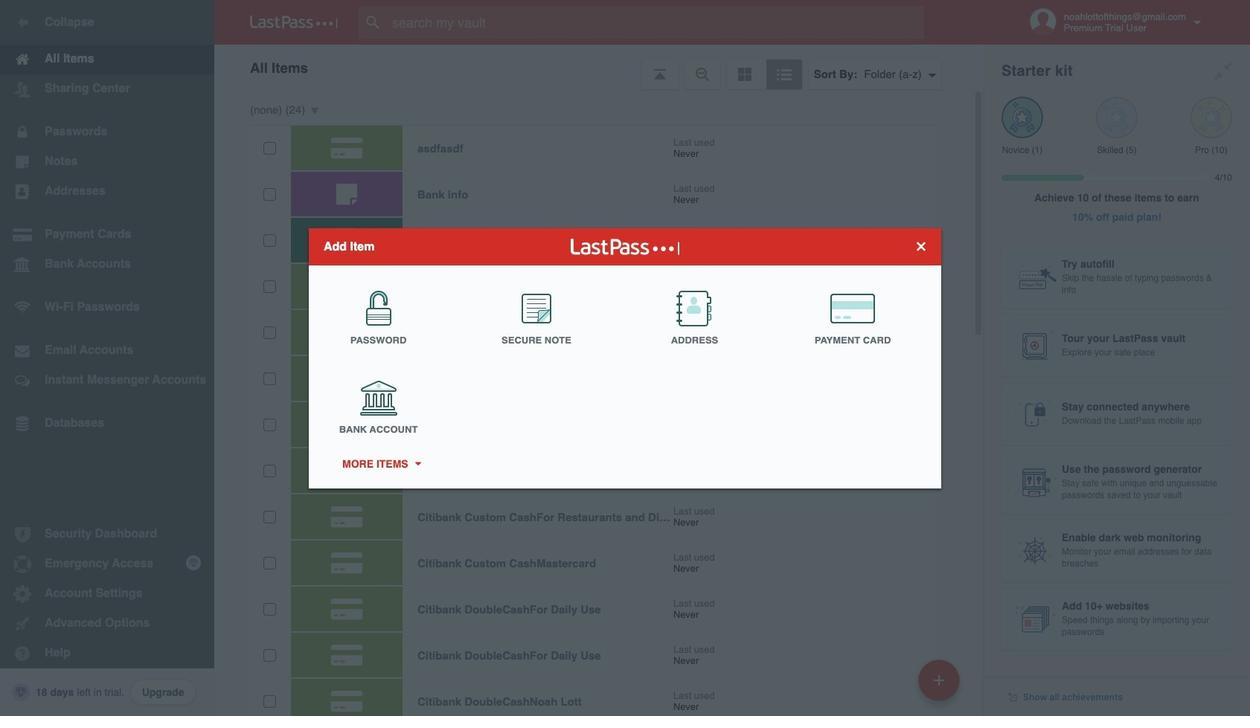 Task type: locate. For each thing, give the bounding box(es) containing it.
dialog
[[309, 228, 942, 489]]

main navigation navigation
[[0, 0, 214, 717]]

new item navigation
[[913, 656, 969, 717]]

search my vault text field
[[359, 6, 954, 39]]



Task type: describe. For each thing, give the bounding box(es) containing it.
lastpass image
[[250, 16, 338, 29]]

vault options navigation
[[214, 45, 984, 89]]

caret right image
[[413, 462, 423, 466]]

new item image
[[934, 676, 945, 686]]

Search search field
[[359, 6, 954, 39]]



Task type: vqa. For each thing, say whether or not it's contained in the screenshot.
NEW ITEM image at bottom right
yes



